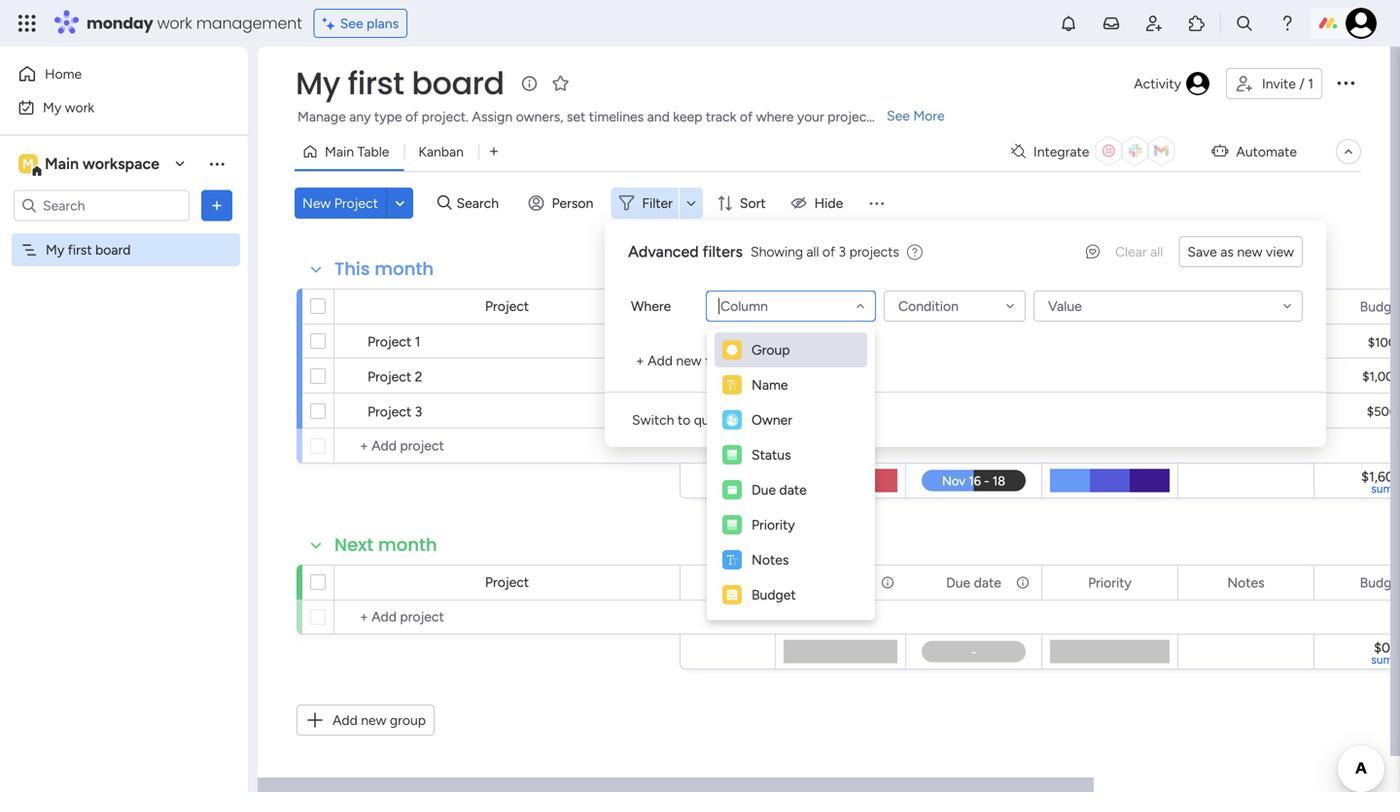 Task type: describe. For each thing, give the bounding box(es) containing it.
Next month field
[[330, 533, 442, 558]]

home
[[45, 66, 82, 82]]

show board description image
[[518, 74, 541, 93]]

sort button
[[709, 188, 778, 219]]

automate
[[1236, 143, 1297, 160]]

$1,000
[[1363, 369, 1400, 385]]

my up manage
[[296, 62, 340, 105]]

done
[[825, 368, 857, 385]]

kanban
[[419, 143, 464, 160]]

of inside advanced filters showing all of 3 projects
[[823, 244, 835, 260]]

integrate
[[1034, 143, 1090, 160]]

name
[[752, 377, 788, 393]]

work for monday
[[157, 12, 192, 34]]

type
[[374, 108, 402, 125]]

0 horizontal spatial of
[[405, 108, 418, 125]]

owners,
[[516, 108, 564, 125]]

monday
[[87, 12, 153, 34]]

owner for next month
[[707, 575, 748, 591]]

add inside 'button'
[[648, 353, 673, 369]]

invite / 1 button
[[1226, 68, 1323, 99]]

due for 1st 'due date' field
[[946, 299, 971, 315]]

sum for $0
[[1371, 653, 1393, 667]]

project 2
[[368, 369, 422, 385]]

2
[[415, 369, 422, 385]]

kanban button
[[404, 136, 478, 167]]

monday work management
[[87, 12, 302, 34]]

options image
[[207, 196, 227, 215]]

month for next month
[[378, 533, 437, 558]]

as
[[1221, 244, 1234, 260]]

1 vertical spatial due date
[[752, 482, 807, 498]]

any
[[349, 108, 371, 125]]

$100
[[1368, 335, 1397, 351]]

2 due date field from the top
[[942, 572, 1006, 594]]

v2 user feedback image
[[1086, 242, 1100, 262]]

showing
[[751, 244, 803, 260]]

see for see plans
[[340, 15, 363, 32]]

0 horizontal spatial 3
[[415, 404, 422, 420]]

on
[[854, 334, 870, 351]]

+ add new filter button
[[628, 345, 741, 376]]

priority inside field
[[1088, 575, 1132, 591]]

filter
[[705, 353, 733, 369]]

keep
[[673, 108, 703, 125]]

working
[[800, 334, 851, 351]]

project
[[828, 108, 872, 125]]

main table
[[325, 143, 389, 160]]

owner for this month
[[707, 299, 748, 315]]

3 inside advanced filters showing all of 3 projects
[[839, 244, 846, 260]]

projects
[[850, 244, 899, 260]]

my inside list box
[[46, 242, 64, 258]]

workspace image
[[18, 153, 38, 175]]

condition
[[899, 298, 959, 315]]

owner field for this month
[[703, 296, 753, 318]]

home button
[[12, 58, 209, 89]]

1 inside button
[[1308, 75, 1314, 92]]

priority element
[[1083, 295, 1138, 318]]

main table button
[[295, 136, 404, 167]]

2 budget field from the top
[[1355, 572, 1400, 594]]

workspace options image
[[207, 154, 227, 173]]

see more
[[887, 107, 945, 124]]

it
[[873, 334, 881, 351]]

1 budget field from the top
[[1355, 296, 1400, 318]]

column
[[721, 298, 768, 315]]

value
[[1048, 298, 1082, 315]]

budget for 2nd budget field from the top
[[1360, 575, 1400, 591]]

activity
[[1134, 75, 1182, 92]]

activity button
[[1126, 68, 1219, 99]]

main for main workspace
[[45, 155, 79, 173]]

0 vertical spatial first
[[348, 62, 404, 105]]

learn more image
[[907, 244, 923, 262]]

$0 sum
[[1371, 640, 1393, 667]]

person button
[[521, 188, 605, 219]]

0 vertical spatial priority
[[752, 517, 795, 533]]

This month field
[[330, 257, 439, 282]]

where
[[756, 108, 794, 125]]

1 vertical spatial owner
[[752, 412, 793, 428]]

switch to quick filters
[[632, 412, 765, 428]]

month for this month
[[375, 257, 434, 282]]

m
[[22, 156, 34, 172]]

see more link
[[885, 106, 947, 125]]

0 horizontal spatial new
[[361, 712, 387, 729]]

due date for 1st 'due date' field
[[946, 299, 1002, 315]]

and
[[647, 108, 670, 125]]

clear all button
[[1108, 236, 1171, 267]]

save as new view
[[1188, 244, 1294, 260]]

advanced
[[628, 243, 699, 261]]

invite
[[1262, 75, 1296, 92]]

+
[[636, 353, 645, 369]]

view
[[1266, 244, 1294, 260]]

all inside clear all button
[[1151, 244, 1163, 260]]

my work button
[[12, 92, 209, 123]]

1 vertical spatial due
[[752, 482, 776, 498]]

Search in workspace field
[[41, 195, 162, 217]]

menu image
[[867, 194, 886, 213]]

where
[[631, 298, 671, 315]]

project 3
[[368, 404, 422, 420]]

work for my
[[65, 99, 94, 116]]

1 horizontal spatial my first board
[[296, 62, 504, 105]]

new project button
[[295, 188, 386, 219]]

1 vertical spatial 1
[[415, 334, 421, 350]]

sort
[[740, 195, 766, 212]]

your
[[797, 108, 824, 125]]

inbox image
[[1102, 14, 1121, 33]]

all inside advanced filters showing all of 3 projects
[[807, 244, 819, 260]]

see plans
[[340, 15, 399, 32]]

help image
[[1278, 14, 1297, 33]]

clear
[[1115, 244, 1147, 260]]

my inside "button"
[[43, 99, 61, 116]]

1 horizontal spatial board
[[412, 62, 504, 105]]

main workspace
[[45, 155, 159, 173]]

see plans button
[[314, 9, 408, 38]]

set
[[567, 108, 586, 125]]

$0
[[1374, 640, 1391, 656]]

1 vertical spatial date
[[779, 482, 807, 498]]

filter button
[[611, 188, 703, 219]]

+ add new filter
[[636, 353, 733, 369]]

notes inside field
[[1228, 575, 1265, 591]]

filter
[[642, 195, 673, 212]]

group
[[390, 712, 426, 729]]



Task type: vqa. For each thing, say whether or not it's contained in the screenshot.
Status field to the top
no



Task type: locate. For each thing, give the bounding box(es) containing it.
track
[[706, 108, 737, 125]]

Priority field
[[1083, 572, 1137, 594]]

0 vertical spatial due date
[[946, 299, 1002, 315]]

$1,600 sum
[[1362, 469, 1400, 496]]

first down "search in workspace" field
[[68, 242, 92, 258]]

status inside field
[[821, 299, 861, 315]]

dapulse integrations image
[[1011, 144, 1026, 159]]

more
[[914, 107, 945, 124]]

due for 1st 'due date' field from the bottom
[[946, 575, 971, 591]]

1 horizontal spatial new
[[676, 353, 702, 369]]

2 horizontal spatial of
[[823, 244, 835, 260]]

1 horizontal spatial notes
[[1228, 575, 1265, 591]]

0 horizontal spatial all
[[807, 244, 819, 260]]

2 vertical spatial owner
[[707, 575, 748, 591]]

project.
[[422, 108, 469, 125]]

month inside field
[[378, 533, 437, 558]]

$1,600
[[1362, 469, 1400, 485]]

filters
[[703, 243, 743, 261], [730, 412, 765, 428]]

0 vertical spatial owner field
[[703, 296, 753, 318]]

1 vertical spatial work
[[65, 99, 94, 116]]

sum for $1,600
[[1371, 482, 1393, 496]]

1 + add project text field from the top
[[344, 435, 671, 458]]

advanced filters showing all of 3 projects
[[628, 243, 899, 261]]

my
[[296, 62, 340, 105], [43, 99, 61, 116], [46, 242, 64, 258]]

1 all from the left
[[807, 244, 819, 260]]

my work
[[43, 99, 94, 116]]

0 horizontal spatial status
[[752, 447, 791, 463]]

john smith image
[[1346, 8, 1377, 39]]

status up the working on it
[[821, 299, 861, 315]]

my first board
[[296, 62, 504, 105], [46, 242, 131, 258]]

budget field up $0
[[1355, 572, 1400, 594]]

1 horizontal spatial 1
[[1308, 75, 1314, 92]]

1 vertical spatial due date field
[[942, 572, 1006, 594]]

month right the this
[[375, 257, 434, 282]]

project
[[334, 195, 378, 212], [485, 298, 529, 315], [368, 334, 412, 350], [368, 369, 412, 385], [368, 404, 412, 420], [485, 574, 529, 591]]

1
[[1308, 75, 1314, 92], [415, 334, 421, 350]]

switch to quick filters button
[[624, 405, 772, 436]]

save as new view button
[[1179, 236, 1303, 267]]

main
[[325, 143, 354, 160], [45, 155, 79, 173]]

3
[[839, 244, 846, 260], [415, 404, 422, 420]]

2 vertical spatial date
[[974, 575, 1002, 591]]

0 horizontal spatial work
[[65, 99, 94, 116]]

autopilot image
[[1212, 138, 1229, 163]]

Budget field
[[1355, 296, 1400, 318], [1355, 572, 1400, 594]]

0 vertical spatial 3
[[839, 244, 846, 260]]

add new group
[[333, 712, 426, 729]]

1 horizontal spatial main
[[325, 143, 354, 160]]

budget for 2nd budget field from the bottom of the page
[[1360, 299, 1400, 315]]

1 horizontal spatial all
[[1151, 244, 1163, 260]]

filters inside button
[[730, 412, 765, 428]]

board inside my first board list box
[[95, 242, 131, 258]]

work inside "button"
[[65, 99, 94, 116]]

this
[[335, 257, 370, 282]]

management
[[196, 12, 302, 34]]

1 sum from the top
[[1371, 482, 1393, 496]]

all right clear
[[1151, 244, 1163, 260]]

2 horizontal spatial new
[[1237, 244, 1263, 260]]

manage
[[298, 108, 346, 125]]

see left plans
[[340, 15, 363, 32]]

timelines
[[589, 108, 644, 125]]

project inside button
[[334, 195, 378, 212]]

1 owner field from the top
[[703, 296, 753, 318]]

my down "search in workspace" field
[[46, 242, 64, 258]]

1 vertical spatial first
[[68, 242, 92, 258]]

1 horizontal spatial work
[[157, 12, 192, 34]]

new left group on the left bottom
[[361, 712, 387, 729]]

Search field
[[452, 190, 510, 217]]

0 horizontal spatial notes
[[752, 552, 789, 568]]

see left the more
[[887, 107, 910, 124]]

0 vertical spatial status
[[821, 299, 861, 315]]

1 vertical spatial budget field
[[1355, 572, 1400, 594]]

0 horizontal spatial board
[[95, 242, 131, 258]]

workspace
[[83, 155, 159, 173]]

1 horizontal spatial of
[[740, 108, 753, 125]]

0 vertical spatial board
[[412, 62, 504, 105]]

clear all
[[1115, 244, 1163, 260]]

option
[[0, 232, 248, 236]]

next month
[[335, 533, 437, 558]]

0 vertical spatial owner
[[707, 299, 748, 315]]

notifications image
[[1059, 14, 1079, 33]]

assign
[[472, 108, 513, 125]]

0 horizontal spatial priority
[[752, 517, 795, 533]]

$500
[[1367, 404, 1398, 420]]

month inside field
[[375, 257, 434, 282]]

main right workspace icon at the top
[[45, 155, 79, 173]]

main for main table
[[325, 143, 354, 160]]

1 due date field from the top
[[942, 296, 1006, 318]]

1 horizontal spatial 3
[[839, 244, 846, 260]]

1 vertical spatial owner field
[[703, 572, 753, 594]]

options image
[[1334, 71, 1358, 94]]

add inside button
[[333, 712, 358, 729]]

quick
[[694, 412, 727, 428]]

2 vertical spatial new
[[361, 712, 387, 729]]

filters right "quick"
[[730, 412, 765, 428]]

0 vertical spatial add
[[648, 353, 673, 369]]

0 vertical spatial my first board
[[296, 62, 504, 105]]

2 vertical spatial due date
[[946, 575, 1002, 591]]

0 horizontal spatial my first board
[[46, 242, 131, 258]]

workspace selection element
[[18, 152, 162, 177]]

month right next
[[378, 533, 437, 558]]

notes
[[752, 552, 789, 568], [1228, 575, 1265, 591]]

1 vertical spatial my first board
[[46, 242, 131, 258]]

Notes field
[[1223, 572, 1270, 594]]

0 vertical spatial new
[[1237, 244, 1263, 260]]

board up project.
[[412, 62, 504, 105]]

status
[[821, 299, 861, 315], [752, 447, 791, 463]]

new for view
[[1237, 244, 1263, 260]]

to
[[678, 412, 691, 428]]

first up type
[[348, 62, 404, 105]]

new
[[1237, 244, 1263, 260], [676, 353, 702, 369], [361, 712, 387, 729]]

0 vertical spatial sum
[[1371, 482, 1393, 496]]

project 1
[[368, 334, 421, 350]]

date for 1st 'due date' field
[[974, 299, 1002, 315]]

next
[[335, 533, 374, 558]]

+ Add project text field
[[344, 435, 671, 458], [344, 606, 671, 629]]

owner field for next month
[[703, 572, 753, 594]]

add to favorites image
[[551, 73, 571, 93]]

1 vertical spatial priority
[[1088, 575, 1132, 591]]

add view image
[[490, 145, 498, 159]]

0 vertical spatial see
[[340, 15, 363, 32]]

of right track
[[740, 108, 753, 125]]

0 vertical spatial due date field
[[942, 296, 1006, 318]]

new project
[[302, 195, 378, 212]]

0 vertical spatial 1
[[1308, 75, 1314, 92]]

invite members image
[[1145, 14, 1164, 33]]

1 vertical spatial board
[[95, 242, 131, 258]]

save
[[1188, 244, 1217, 260]]

add right the +
[[648, 353, 673, 369]]

main inside workspace selection element
[[45, 155, 79, 173]]

status down name
[[752, 447, 791, 463]]

0 horizontal spatial see
[[340, 15, 363, 32]]

my first board list box
[[0, 230, 248, 529]]

Status field
[[817, 296, 866, 318]]

new right as
[[1237, 244, 1263, 260]]

budget field up $100
[[1355, 296, 1400, 318]]

3 left projects on the right
[[839, 244, 846, 260]]

2 + add project text field from the top
[[344, 606, 671, 629]]

0 horizontal spatial 1
[[415, 334, 421, 350]]

stands.
[[875, 108, 918, 125]]

1 horizontal spatial see
[[887, 107, 910, 124]]

1 vertical spatial notes
[[1228, 575, 1265, 591]]

work right monday
[[157, 12, 192, 34]]

select product image
[[18, 14, 37, 33]]

My first board field
[[291, 62, 509, 105]]

1 horizontal spatial priority
[[1088, 575, 1132, 591]]

1 vertical spatial sum
[[1371, 653, 1393, 667]]

see for see more
[[887, 107, 910, 124]]

person
[[552, 195, 594, 212]]

table
[[357, 143, 389, 160]]

of left projects on the right
[[823, 244, 835, 260]]

new inside 'button'
[[676, 353, 702, 369]]

main inside button
[[325, 143, 354, 160]]

invite / 1
[[1262, 75, 1314, 92]]

1 right /
[[1308, 75, 1314, 92]]

owner
[[707, 299, 748, 315], [752, 412, 793, 428], [707, 575, 748, 591]]

1 horizontal spatial status
[[821, 299, 861, 315]]

due date for 1st 'due date' field from the bottom
[[946, 575, 1002, 591]]

group
[[752, 342, 790, 358]]

column information image
[[880, 299, 896, 315], [1015, 299, 1031, 315], [880, 575, 896, 591], [1015, 575, 1031, 591]]

working on it
[[800, 334, 881, 351]]

add left group on the left bottom
[[333, 712, 358, 729]]

0 horizontal spatial first
[[68, 242, 92, 258]]

1 vertical spatial see
[[887, 107, 910, 124]]

my first board down "search in workspace" field
[[46, 242, 131, 258]]

apps image
[[1187, 14, 1207, 33]]

see inside button
[[340, 15, 363, 32]]

priority
[[752, 517, 795, 533], [1088, 575, 1132, 591]]

1 vertical spatial month
[[378, 533, 437, 558]]

this month
[[335, 257, 434, 282]]

0 vertical spatial date
[[974, 299, 1002, 315]]

2 owner field from the top
[[703, 572, 753, 594]]

angle down image
[[395, 196, 405, 211]]

hide button
[[783, 188, 855, 219]]

add new group button
[[297, 705, 435, 736]]

my first board inside list box
[[46, 242, 131, 258]]

switch
[[632, 412, 674, 428]]

new
[[302, 195, 331, 212]]

0 vertical spatial budget field
[[1355, 296, 1400, 318]]

0 vertical spatial + add project text field
[[344, 435, 671, 458]]

main left table
[[325, 143, 354, 160]]

due
[[946, 299, 971, 315], [752, 482, 776, 498], [946, 575, 971, 591]]

0 vertical spatial month
[[375, 257, 434, 282]]

filters down sort popup button
[[703, 243, 743, 261]]

of right type
[[405, 108, 418, 125]]

plans
[[367, 15, 399, 32]]

2 sum from the top
[[1371, 653, 1393, 667]]

/
[[1300, 75, 1305, 92]]

budget
[[1360, 299, 1400, 315], [1360, 575, 1400, 591], [752, 587, 796, 603]]

hide
[[815, 195, 843, 212]]

1 vertical spatial 3
[[415, 404, 422, 420]]

2 vertical spatial due
[[946, 575, 971, 591]]

Owner field
[[703, 296, 753, 318], [703, 572, 753, 594]]

all right showing
[[807, 244, 819, 260]]

0 vertical spatial notes
[[752, 552, 789, 568]]

my down home
[[43, 99, 61, 116]]

1 vertical spatial + add project text field
[[344, 606, 671, 629]]

1 vertical spatial new
[[676, 353, 702, 369]]

sum inside $1,600 sum
[[1371, 482, 1393, 496]]

0 vertical spatial work
[[157, 12, 192, 34]]

search everything image
[[1235, 14, 1255, 33]]

see
[[340, 15, 363, 32], [887, 107, 910, 124]]

my first board up type
[[296, 62, 504, 105]]

1 vertical spatial add
[[333, 712, 358, 729]]

new left the filter
[[676, 353, 702, 369]]

sum
[[1371, 482, 1393, 496], [1371, 653, 1393, 667]]

new for filter
[[676, 353, 702, 369]]

Due date field
[[942, 296, 1006, 318], [942, 572, 1006, 594]]

first
[[348, 62, 404, 105], [68, 242, 92, 258]]

3 down 2
[[415, 404, 422, 420]]

arrow down image
[[680, 192, 703, 215]]

1 vertical spatial status
[[752, 447, 791, 463]]

0 vertical spatial filters
[[703, 243, 743, 261]]

2 all from the left
[[1151, 244, 1163, 260]]

v2 search image
[[438, 192, 452, 214]]

0 horizontal spatial main
[[45, 155, 79, 173]]

0 vertical spatial due
[[946, 299, 971, 315]]

manage any type of project. assign owners, set timelines and keep track of where your project stands.
[[298, 108, 918, 125]]

1 up 2
[[415, 334, 421, 350]]

1 horizontal spatial first
[[348, 62, 404, 105]]

first inside list box
[[68, 242, 92, 258]]

collapse board header image
[[1341, 144, 1357, 159]]

1 vertical spatial filters
[[730, 412, 765, 428]]

work down home
[[65, 99, 94, 116]]

due date
[[946, 299, 1002, 315], [752, 482, 807, 498], [946, 575, 1002, 591]]

1 horizontal spatial add
[[648, 353, 673, 369]]

board down "search in workspace" field
[[95, 242, 131, 258]]

all
[[807, 244, 819, 260], [1151, 244, 1163, 260]]

0 horizontal spatial add
[[333, 712, 358, 729]]

date for 1st 'due date' field from the bottom
[[974, 575, 1002, 591]]



